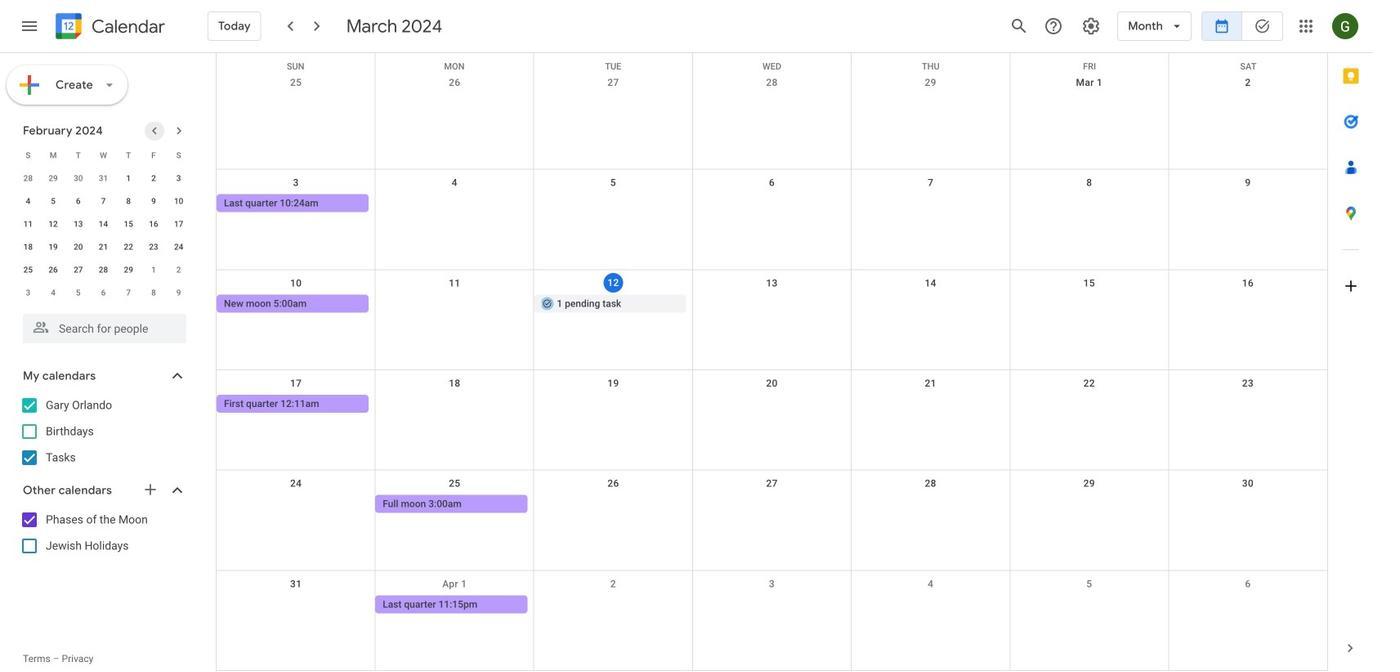 Task type: describe. For each thing, give the bounding box(es) containing it.
march 3 element
[[18, 283, 38, 303]]

25 element
[[18, 260, 38, 280]]

heading inside calendar 'element'
[[88, 17, 165, 36]]

january 30 element
[[69, 168, 88, 188]]

12 element
[[43, 214, 63, 234]]

other calendars list
[[3, 507, 203, 559]]

14 element
[[94, 214, 113, 234]]

Search for people text field
[[33, 314, 177, 343]]

26 element
[[43, 260, 63, 280]]

16 element
[[144, 214, 163, 234]]

19 element
[[43, 237, 63, 257]]

21 element
[[94, 237, 113, 257]]

17 element
[[169, 214, 189, 234]]

3 element
[[169, 168, 189, 188]]

calendar element
[[52, 10, 165, 46]]

24 element
[[169, 237, 189, 257]]

january 29 element
[[43, 168, 63, 188]]

8 element
[[119, 191, 138, 211]]

13 element
[[69, 214, 88, 234]]

6 element
[[69, 191, 88, 211]]

9 element
[[144, 191, 163, 211]]



Task type: vqa. For each thing, say whether or not it's contained in the screenshot.
the February 2024 grid
yes



Task type: locate. For each thing, give the bounding box(es) containing it.
5 element
[[43, 191, 63, 211]]

march 9 element
[[169, 283, 189, 303]]

4 element
[[18, 191, 38, 211]]

february 2024 grid
[[16, 144, 191, 304]]

tab list
[[1329, 53, 1374, 626]]

my calendars list
[[3, 392, 203, 471]]

18 element
[[18, 237, 38, 257]]

january 31 element
[[94, 168, 113, 188]]

grid
[[216, 53, 1328, 671]]

january 28 element
[[18, 168, 38, 188]]

march 4 element
[[43, 283, 63, 303]]

march 7 element
[[119, 283, 138, 303]]

20 element
[[69, 237, 88, 257]]

22 element
[[119, 237, 138, 257]]

23 element
[[144, 237, 163, 257]]

cell
[[375, 194, 534, 214], [534, 194, 693, 214], [852, 194, 1010, 214], [1010, 194, 1169, 214], [1169, 194, 1328, 214], [375, 295, 534, 314], [852, 295, 1010, 314], [1010, 295, 1169, 314], [1169, 295, 1328, 314], [375, 395, 534, 415], [534, 395, 693, 415], [852, 395, 1010, 415], [1010, 395, 1169, 415], [1169, 395, 1328, 415], [217, 495, 375, 515], [534, 495, 693, 515], [852, 495, 1010, 515], [1010, 495, 1169, 515], [1169, 495, 1328, 515], [217, 596, 375, 615], [534, 596, 693, 615], [852, 596, 1010, 615], [1010, 596, 1169, 615], [1169, 596, 1328, 615]]

add other calendars image
[[142, 482, 159, 498]]

row group
[[16, 167, 191, 304]]

march 1 element
[[144, 260, 163, 280]]

1 element
[[119, 168, 138, 188]]

main drawer image
[[20, 16, 39, 36]]

march 6 element
[[94, 283, 113, 303]]

27 element
[[69, 260, 88, 280]]

28 element
[[94, 260, 113, 280]]

7 element
[[94, 191, 113, 211]]

heading
[[88, 17, 165, 36]]

march 8 element
[[144, 283, 163, 303]]

10 element
[[169, 191, 189, 211]]

11 element
[[18, 214, 38, 234]]

None search field
[[0, 307, 203, 343]]

settings menu image
[[1082, 16, 1102, 36]]

row
[[217, 53, 1328, 72], [217, 70, 1328, 170], [16, 144, 191, 167], [16, 167, 191, 190], [217, 170, 1328, 270], [16, 190, 191, 213], [16, 213, 191, 235], [16, 235, 191, 258], [16, 258, 191, 281], [217, 270, 1328, 370], [16, 281, 191, 304], [217, 370, 1328, 471], [217, 471, 1328, 571], [217, 571, 1328, 671]]

2 element
[[144, 168, 163, 188]]

march 5 element
[[69, 283, 88, 303]]

29 element
[[119, 260, 138, 280]]

march 2 element
[[169, 260, 189, 280]]

15 element
[[119, 214, 138, 234]]



